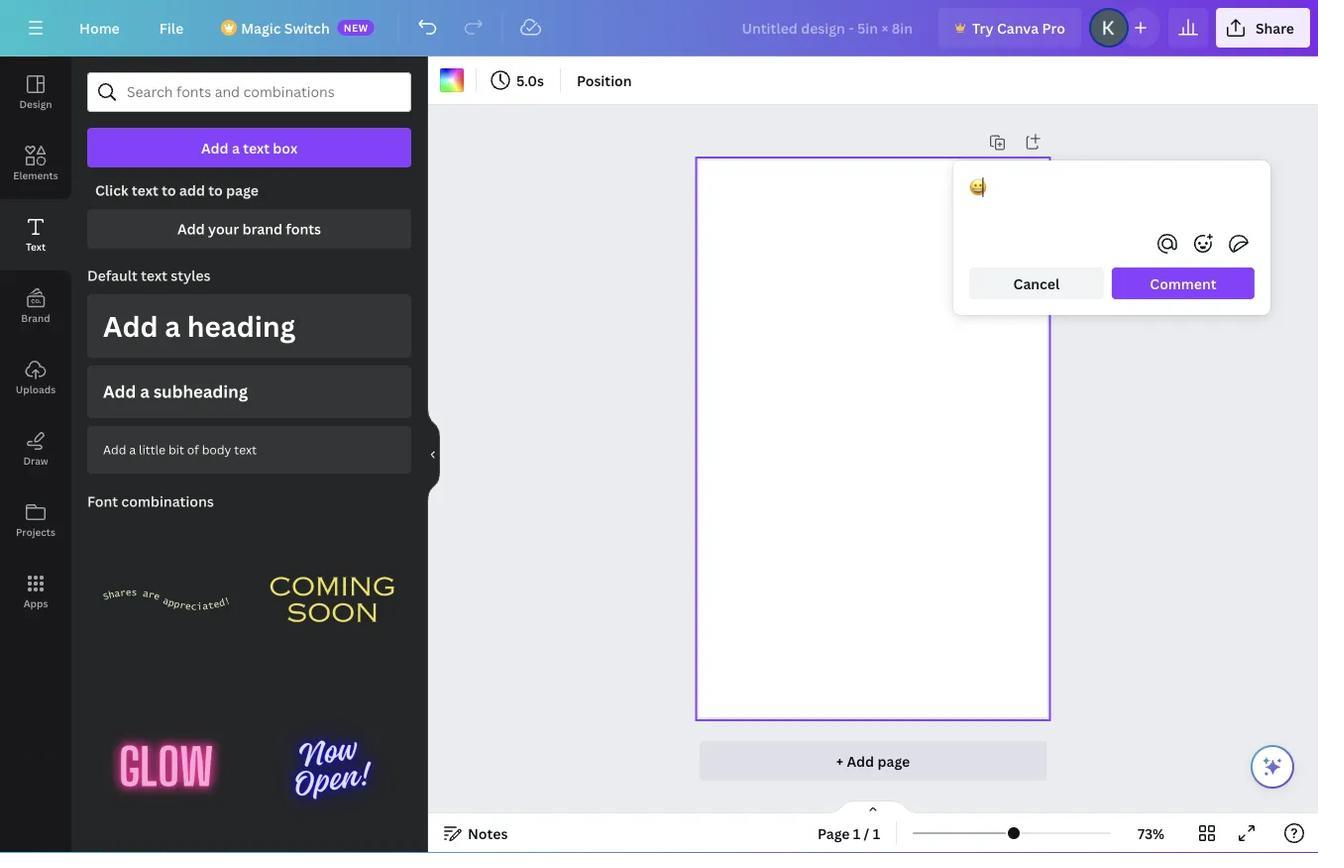 Task type: locate. For each thing, give the bounding box(es) containing it.
add a little bit of body text button
[[87, 426, 411, 474]]

a down styles
[[165, 307, 181, 345]]

a left box
[[232, 138, 240, 157]]

text left box
[[243, 138, 270, 157]]

a inside button
[[232, 138, 240, 157]]

comment
[[1150, 274, 1217, 293]]

😀
[[970, 178, 983, 197]]

design
[[19, 97, 52, 111]]

text right click at left
[[132, 181, 158, 200]]

a left little
[[129, 441, 136, 458]]

to
[[162, 181, 176, 200], [208, 181, 223, 200]]

add a little bit of body text
[[103, 441, 257, 458]]

add left the your
[[177, 220, 205, 238]]

page inside button
[[878, 752, 910, 771]]

1 left /
[[853, 824, 861, 843]]

1 right /
[[873, 824, 880, 843]]

to left add
[[162, 181, 176, 200]]

0 horizontal spatial page
[[226, 181, 259, 200]]

text
[[26, 240, 46, 253]]

add up add
[[201, 138, 229, 157]]

add left little
[[103, 441, 126, 458]]

Design title text field
[[726, 8, 931, 48]]

try
[[973, 18, 994, 37]]

1 horizontal spatial 1
[[873, 824, 880, 843]]

magic
[[241, 18, 281, 37]]

to right add
[[208, 181, 223, 200]]

page
[[226, 181, 259, 200], [878, 752, 910, 771]]

page up show pages image on the right of the page
[[878, 752, 910, 771]]

1
[[853, 824, 861, 843], [873, 824, 880, 843]]

a
[[232, 138, 240, 157], [165, 307, 181, 345], [140, 380, 150, 403], [129, 441, 136, 458]]

5.0s button
[[485, 64, 552, 96]]

of
[[187, 441, 199, 458]]

page up the add your brand fonts button
[[226, 181, 259, 200]]

draw button
[[0, 413, 71, 485]]

add for add a text box
[[201, 138, 229, 157]]

+
[[836, 752, 844, 771]]

add a heading
[[103, 307, 296, 345]]

default text styles
[[87, 266, 211, 285]]

#ffffff image
[[440, 68, 464, 92]]

box
[[273, 138, 298, 157]]

add inside add a little bit of body text button
[[103, 441, 126, 458]]

switch
[[284, 18, 330, 37]]

draw
[[23, 454, 48, 467]]

2 1 from the left
[[873, 824, 880, 843]]

text
[[243, 138, 270, 157], [132, 181, 158, 200], [141, 266, 168, 285], [234, 441, 257, 458]]

add inside add a text box button
[[201, 138, 229, 157]]

show pages image
[[826, 800, 921, 816]]

click
[[95, 181, 128, 200]]

add left subheading
[[103, 380, 136, 403]]

elements
[[13, 169, 58, 182]]

hide image
[[427, 407, 440, 503]]

add a subheading
[[103, 380, 248, 403]]

comment button
[[1112, 268, 1255, 299]]

add
[[179, 181, 205, 200]]

text inside button
[[243, 138, 270, 157]]

add right the +
[[847, 752, 874, 771]]

a left subheading
[[140, 380, 150, 403]]

default
[[87, 266, 138, 285]]

text right body at bottom
[[234, 441, 257, 458]]

0 horizontal spatial to
[[162, 181, 176, 200]]

styles
[[171, 266, 211, 285]]

1 horizontal spatial page
[[878, 752, 910, 771]]

add your brand fonts
[[177, 220, 321, 238]]

add down default
[[103, 307, 158, 345]]

1 vertical spatial page
[[878, 752, 910, 771]]

add
[[201, 138, 229, 157], [177, 220, 205, 238], [103, 307, 158, 345], [103, 380, 136, 403], [103, 441, 126, 458], [847, 752, 874, 771]]

1 horizontal spatial to
[[208, 181, 223, 200]]

0 horizontal spatial 1
[[853, 824, 861, 843]]

add for add a subheading
[[103, 380, 136, 403]]

+ add page button
[[699, 742, 1047, 781]]

2 to from the left
[[208, 181, 223, 200]]

notes button
[[436, 818, 516, 850]]

brand
[[21, 311, 50, 325]]

add inside the + add page button
[[847, 752, 874, 771]]

add your brand fonts button
[[87, 209, 411, 249]]



Task type: vqa. For each thing, say whether or not it's contained in the screenshot.
Comment draft. Add a comment or @mention. text box
yes



Task type: describe. For each thing, give the bounding box(es) containing it.
+ add page
[[836, 752, 910, 771]]

brand button
[[0, 271, 71, 342]]

position
[[577, 71, 632, 90]]

file button
[[144, 8, 199, 48]]

font
[[87, 492, 118, 511]]

share button
[[1216, 8, 1311, 48]]

apps
[[23, 597, 48, 610]]

cancel button
[[970, 268, 1104, 299]]

file
[[159, 18, 184, 37]]

a for subheading
[[140, 380, 150, 403]]

little
[[139, 441, 166, 458]]

apps button
[[0, 556, 71, 628]]

page
[[818, 824, 850, 843]]

add a text box
[[201, 138, 298, 157]]

your
[[208, 220, 239, 238]]

fonts
[[286, 220, 321, 238]]

canva
[[997, 18, 1039, 37]]

main menu bar
[[0, 0, 1318, 57]]

share
[[1256, 18, 1295, 37]]

0 vertical spatial page
[[226, 181, 259, 200]]

brand
[[242, 220, 283, 238]]

projects button
[[0, 485, 71, 556]]

pro
[[1042, 18, 1066, 37]]

new
[[344, 21, 369, 34]]

uploads button
[[0, 342, 71, 413]]

cancel
[[1014, 274, 1060, 293]]

a for little
[[129, 441, 136, 458]]

position button
[[569, 64, 640, 96]]

body
[[202, 441, 231, 458]]

text button
[[0, 199, 71, 271]]

home
[[79, 18, 120, 37]]

add for add your brand fonts
[[177, 220, 205, 238]]

1 1 from the left
[[853, 824, 861, 843]]

click text to add to page
[[95, 181, 259, 200]]

bit
[[168, 441, 184, 458]]

page 1 / 1
[[818, 824, 880, 843]]

/
[[864, 824, 870, 843]]

5.0s
[[516, 71, 544, 90]]

side panel tab list
[[0, 57, 71, 628]]

a for heading
[[165, 307, 181, 345]]

73%
[[1138, 824, 1165, 843]]

try canva pro button
[[939, 8, 1081, 48]]

heading
[[187, 307, 296, 345]]

a for text
[[232, 138, 240, 157]]

73% button
[[1119, 818, 1184, 850]]

font combinations
[[87, 492, 214, 511]]

text left styles
[[141, 266, 168, 285]]

add a text box button
[[87, 128, 411, 168]]

Comment draft. Add a comment or @mention. text field
[[970, 176, 1255, 220]]

uploads
[[16, 383, 56, 396]]

add for add a little bit of body text
[[103, 441, 126, 458]]

elements button
[[0, 128, 71, 199]]

1 to from the left
[[162, 181, 176, 200]]

subheading
[[153, 380, 248, 403]]

combinations
[[121, 492, 214, 511]]

text inside button
[[234, 441, 257, 458]]

add a heading button
[[87, 294, 411, 358]]

home link
[[63, 8, 136, 48]]

notes
[[468, 824, 508, 843]]

canva assistant image
[[1261, 755, 1285, 779]]

add for add a heading
[[103, 307, 158, 345]]

projects
[[16, 525, 56, 539]]

design button
[[0, 57, 71, 128]]

Search fonts and combinations search field
[[127, 73, 372, 111]]

add a subheading button
[[87, 366, 411, 418]]

try canva pro
[[973, 18, 1066, 37]]

magic switch
[[241, 18, 330, 37]]



